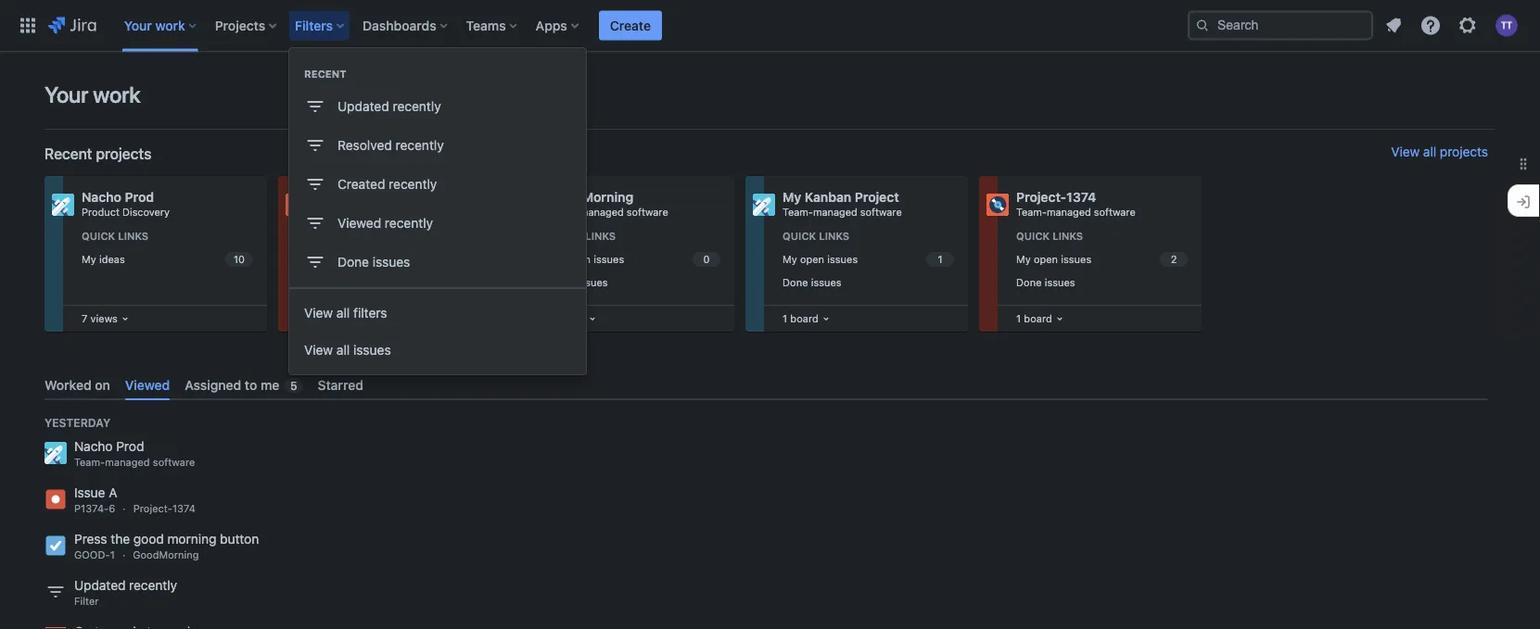 Task type: describe. For each thing, give the bounding box(es) containing it.
recently for updated recently
[[393, 99, 441, 114]]

my for project-1374
[[1017, 253, 1031, 265]]

help image
[[1420, 14, 1443, 37]]

my open issues link for my kanban project
[[779, 249, 957, 270]]

2 open from the left
[[567, 253, 591, 265]]

ideas
[[99, 253, 125, 265]]

0 horizontal spatial projects
[[96, 145, 151, 163]]

a
[[109, 486, 117, 501]]

worked on
[[45, 378, 110, 393]]

created recently link
[[289, 165, 586, 204]]

1 board button
[[1013, 309, 1068, 329]]

quick for my
[[783, 231, 816, 243]]

on
[[95, 378, 110, 393]]

view for view all filters
[[304, 306, 333, 321]]

my open issues for my
[[783, 253, 858, 265]]

go to market sample team-managed business
[[315, 190, 444, 218]]

nacho prod product discovery
[[82, 190, 170, 218]]

1 for my kanban project
[[783, 313, 788, 325]]

all for issues
[[337, 343, 350, 358]]

board for team-
[[1024, 313, 1053, 325]]

quick links for go
[[315, 231, 382, 243]]

view all filters link
[[289, 295, 586, 332]]

work inside popup button
[[155, 18, 185, 33]]

view all projects link
[[1392, 144, 1489, 163]]

team- inside nacho prod team-managed software
[[74, 457, 105, 469]]

resolved
[[338, 138, 392, 153]]

business
[[393, 206, 435, 218]]

done for go
[[315, 276, 341, 288]]

projects
[[215, 18, 265, 33]]

my ideas
[[82, 253, 125, 265]]

software inside project-1374 team-managed software
[[1094, 206, 1136, 218]]

7 views
[[82, 313, 118, 325]]

button
[[220, 532, 259, 548]]

managed inside nacho prod team-managed software
[[105, 457, 150, 469]]

filters button
[[290, 11, 352, 40]]

updated recently
[[338, 99, 441, 114]]

teams
[[466, 18, 506, 33]]

recent for recent
[[304, 68, 347, 80]]

updated for updated recently filter
[[74, 579, 126, 594]]

recently for viewed recently
[[385, 216, 433, 231]]

my for my kanban project
[[783, 253, 798, 265]]

viewed for viewed recently
[[338, 216, 381, 231]]

the
[[111, 532, 130, 548]]

managed inside project-1374 team-managed software
[[1047, 206, 1092, 218]]

issue
[[74, 486, 105, 501]]

1 vertical spatial your work
[[45, 82, 140, 108]]

5
[[290, 379, 297, 392]]

your inside your work popup button
[[124, 18, 152, 33]]

goodmorning team-managed software
[[549, 190, 669, 218]]

kanban
[[805, 190, 852, 205]]

view all filters
[[304, 306, 387, 321]]

recently for resolved recently
[[396, 138, 444, 153]]

goodmorning inside goodmorning team-managed software
[[549, 190, 634, 205]]

market
[[352, 190, 396, 205]]

good-
[[74, 550, 110, 562]]

teams button
[[461, 11, 525, 40]]

filters
[[295, 18, 333, 33]]

resolved recently
[[338, 138, 444, 153]]

viewed recently
[[338, 216, 433, 231]]

my down goodmorning team-managed software in the top left of the page
[[549, 253, 564, 265]]

software inside my kanban project team-managed software
[[861, 206, 902, 218]]

quick links for project-
[[1017, 231, 1084, 243]]

managed inside goodmorning team-managed software
[[580, 206, 624, 218]]

done issues up board image
[[549, 276, 608, 288]]

1 horizontal spatial projects
[[1441, 144, 1489, 160]]

starred
[[318, 378, 364, 393]]

done down viewed recently
[[338, 255, 369, 270]]

appswitcher icon image
[[17, 14, 39, 37]]

done issues link for go to market sample
[[312, 272, 490, 293]]

apps button
[[530, 11, 586, 40]]

primary element
[[11, 0, 1188, 51]]

press the good morning button good-1 · goodmorning
[[74, 532, 259, 562]]

project
[[855, 190, 899, 205]]

my for nacho prod
[[82, 253, 96, 265]]

my ideas link
[[78, 249, 256, 270]]

recent for recent projects
[[45, 145, 92, 163]]

me
[[261, 378, 280, 393]]

1 board for project
[[783, 313, 819, 325]]

links for project-
[[1053, 231, 1084, 243]]

press
[[74, 532, 107, 548]]

sample
[[399, 190, 444, 205]]

done issues down viewed recently
[[338, 255, 410, 270]]

1 vertical spatial work
[[93, 82, 140, 108]]

· inside press the good morning button good-1 · goodmorning
[[122, 550, 125, 562]]

quick links for nacho
[[82, 231, 149, 243]]

done issues for go
[[315, 276, 374, 288]]

my kanban project team-managed software
[[783, 190, 902, 218]]

created recently
[[338, 177, 437, 192]]

· inside issue a p1374-6 · project-1374
[[123, 503, 126, 516]]

board image for product
[[118, 312, 133, 327]]

2 my open issues from the left
[[549, 253, 625, 265]]

views
[[90, 313, 118, 325]]

worked
[[45, 378, 91, 393]]

quick for go
[[315, 231, 349, 243]]

my open issues link for go to market sample
[[312, 249, 490, 270]]

done issues for project-
[[1017, 276, 1076, 288]]

6
[[109, 503, 115, 516]]

updated recently filter
[[74, 579, 177, 608]]

board image for team-
[[1053, 312, 1068, 327]]

done for my
[[783, 276, 808, 288]]

recent projects
[[45, 145, 151, 163]]



Task type: locate. For each thing, give the bounding box(es) containing it.
morning
[[167, 532, 216, 548]]

settings image
[[1457, 14, 1480, 37]]

2 vertical spatial all
[[337, 343, 350, 358]]

0 horizontal spatial to
[[245, 378, 257, 393]]

assigned to me
[[185, 378, 280, 393]]

· down the
[[122, 550, 125, 562]]

recently down sample
[[385, 216, 433, 231]]

quick down project-1374 team-managed software
[[1017, 231, 1050, 243]]

board image inside 7 views popup button
[[118, 312, 133, 327]]

2 vertical spatial view
[[304, 343, 333, 358]]

1 horizontal spatial board image
[[819, 312, 834, 327]]

1 quick from the left
[[82, 231, 115, 243]]

done issues link up 1 board popup button at the right of the page
[[779, 272, 957, 293]]

done issues link
[[289, 243, 586, 282], [312, 272, 490, 293], [545, 272, 724, 293], [779, 272, 957, 293], [1013, 272, 1191, 293]]

0 horizontal spatial goodmorning
[[133, 550, 199, 562]]

project- inside issue a p1374-6 · project-1374
[[133, 503, 172, 516]]

nacho up product
[[82, 190, 121, 205]]

recently for created recently
[[389, 177, 437, 192]]

to left me
[[245, 378, 257, 393]]

·
[[123, 503, 126, 516], [122, 550, 125, 562]]

recently inside "link"
[[396, 138, 444, 153]]

updated up filter
[[74, 579, 126, 594]]

view
[[1392, 144, 1420, 160], [304, 306, 333, 321], [304, 343, 333, 358]]

p1374-
[[74, 503, 109, 516]]

recently for updated recently filter
[[129, 579, 177, 594]]

work
[[155, 18, 185, 33], [93, 82, 140, 108]]

prod inside nacho prod product discovery
[[125, 190, 154, 205]]

1 vertical spatial prod
[[116, 439, 144, 455]]

done issues
[[338, 255, 410, 270], [315, 276, 374, 288], [549, 276, 608, 288], [783, 276, 842, 288], [1017, 276, 1076, 288]]

my open issues for project-
[[1017, 253, 1092, 265]]

managed inside go to market sample team-managed business
[[346, 206, 390, 218]]

1 inside dropdown button
[[1017, 313, 1022, 325]]

0 vertical spatial viewed
[[338, 216, 381, 231]]

my up 1 board popup button at the right of the page
[[783, 253, 798, 265]]

discovery
[[122, 206, 170, 218]]

done issues for my
[[783, 276, 842, 288]]

quick down go
[[315, 231, 349, 243]]

0 vertical spatial goodmorning
[[549, 190, 634, 205]]

work up recent projects
[[93, 82, 140, 108]]

0 vertical spatial nacho
[[82, 190, 121, 205]]

open for project-
[[1034, 253, 1059, 265]]

recent
[[304, 68, 347, 80], [45, 145, 92, 163]]

software
[[627, 206, 669, 218], [861, 206, 902, 218], [1094, 206, 1136, 218], [153, 457, 195, 469]]

0 horizontal spatial board
[[791, 313, 819, 325]]

projects button
[[209, 11, 284, 40]]

5 quick links from the left
[[1017, 231, 1084, 243]]

view all issues
[[304, 343, 391, 358]]

viewed down market on the left
[[338, 216, 381, 231]]

done up view all filters
[[315, 276, 341, 288]]

0 vertical spatial all
[[1424, 144, 1437, 160]]

updated up resolved
[[338, 99, 389, 114]]

2 links from the left
[[352, 231, 382, 243]]

3 links from the left
[[585, 231, 616, 243]]

to for assigned
[[245, 378, 257, 393]]

0 vertical spatial recent
[[304, 68, 347, 80]]

work left projects
[[155, 18, 185, 33]]

my open issues down project-1374 team-managed software
[[1017, 253, 1092, 265]]

my open issues link for project-1374
[[1013, 249, 1191, 270]]

done issues link for project-1374
[[1013, 272, 1191, 293]]

recently down press the good morning button good-1 · goodmorning
[[129, 579, 177, 594]]

links down go to market sample team-managed business
[[352, 231, 382, 243]]

view all projects
[[1392, 144, 1489, 160]]

your work
[[124, 18, 185, 33], [45, 82, 140, 108]]

4 links from the left
[[819, 231, 850, 243]]

my open issues link
[[312, 249, 490, 270], [545, 249, 724, 270], [779, 249, 957, 270], [1013, 249, 1191, 270]]

3 my open issues from the left
[[783, 253, 858, 265]]

links down my kanban project team-managed software
[[819, 231, 850, 243]]

2 quick links from the left
[[315, 231, 382, 243]]

board inside dropdown button
[[1024, 313, 1053, 325]]

links for my
[[819, 231, 850, 243]]

board image for project
[[819, 312, 834, 327]]

recent up product
[[45, 145, 92, 163]]

0 vertical spatial view
[[1392, 144, 1420, 160]]

to
[[336, 190, 349, 205], [245, 378, 257, 393]]

all for filters
[[337, 306, 350, 321]]

board image inside dropdown button
[[1053, 312, 1068, 327]]

0 horizontal spatial viewed
[[125, 378, 170, 393]]

board image
[[585, 312, 600, 327]]

nacho
[[82, 190, 121, 205], [74, 439, 113, 455]]

my open issues down goodmorning team-managed software in the top left of the page
[[549, 253, 625, 265]]

to right go
[[336, 190, 349, 205]]

board inside popup button
[[791, 313, 819, 325]]

dashboards
[[363, 18, 437, 33]]

links for go
[[352, 231, 382, 243]]

prod up discovery
[[125, 190, 154, 205]]

goodmorning
[[549, 190, 634, 205], [133, 550, 199, 562]]

links for nacho
[[118, 231, 149, 243]]

quick down kanban
[[783, 231, 816, 243]]

nacho down yesterday
[[74, 439, 113, 455]]

software inside goodmorning team-managed software
[[627, 206, 669, 218]]

my open issues link down goodmorning team-managed software in the top left of the page
[[545, 249, 724, 270]]

1 board for team-
[[1017, 313, 1053, 325]]

project-
[[1017, 190, 1067, 205], [133, 503, 172, 516]]

1 horizontal spatial 1 board
[[1017, 313, 1053, 325]]

updated inside updated recently filter
[[74, 579, 126, 594]]

all inside "link"
[[337, 343, 350, 358]]

nacho inside nacho prod product discovery
[[82, 190, 121, 205]]

4 my open issues from the left
[[1017, 253, 1092, 265]]

0 horizontal spatial 1374
[[172, 503, 196, 516]]

0 horizontal spatial 1
[[110, 550, 115, 562]]

tab list containing worked on
[[37, 370, 1496, 401]]

issues
[[360, 253, 391, 265], [594, 253, 625, 265], [828, 253, 858, 265], [1061, 253, 1092, 265], [373, 255, 410, 270], [344, 276, 374, 288], [578, 276, 608, 288], [811, 276, 842, 288], [1045, 276, 1076, 288], [354, 343, 391, 358]]

3 my open issues link from the left
[[779, 249, 957, 270]]

1 horizontal spatial project-
[[1017, 190, 1067, 205]]

your profile and settings image
[[1496, 14, 1519, 37]]

done up 1 board dropdown button in the right of the page
[[1017, 276, 1042, 288]]

links down project-1374 team-managed software
[[1053, 231, 1084, 243]]

2 my open issues link from the left
[[545, 249, 724, 270]]

team-
[[315, 206, 346, 218], [549, 206, 580, 218], [783, 206, 814, 218], [1017, 206, 1047, 218], [74, 457, 105, 469]]

view all issues link
[[289, 332, 586, 369]]

7
[[82, 313, 88, 325]]

1 1 board from the left
[[783, 313, 819, 325]]

0 horizontal spatial 1 board
[[783, 313, 819, 325]]

3 quick from the left
[[549, 231, 583, 243]]

apps
[[536, 18, 568, 33]]

1 vertical spatial updated
[[74, 579, 126, 594]]

quick links up "ideas"
[[82, 231, 149, 243]]

1 horizontal spatial board
[[1024, 313, 1053, 325]]

done issues link up board image
[[545, 272, 724, 293]]

1 horizontal spatial 1374
[[1067, 190, 1097, 205]]

quick links for my
[[783, 231, 850, 243]]

3 quick links from the left
[[549, 231, 616, 243]]

issue a p1374-6 · project-1374
[[74, 486, 196, 516]]

viewed
[[338, 216, 381, 231], [125, 378, 170, 393]]

done up 1 board popup button at the right of the page
[[783, 276, 808, 288]]

prod for nacho prod team-managed software
[[116, 439, 144, 455]]

Search field
[[1188, 11, 1374, 40]]

1 vertical spatial project-
[[133, 503, 172, 516]]

7 views button
[[78, 309, 133, 329]]

0 horizontal spatial recent
[[45, 145, 92, 163]]

quick for nacho
[[82, 231, 115, 243]]

resolved recently link
[[289, 126, 586, 165]]

1 board inside 1 board popup button
[[783, 313, 819, 325]]

your work left projects
[[124, 18, 185, 33]]

links down goodmorning team-managed software in the top left of the page
[[585, 231, 616, 243]]

nacho prod team-managed software
[[74, 439, 195, 469]]

4 my open issues link from the left
[[1013, 249, 1191, 270]]

done issues up view all filters
[[315, 276, 374, 288]]

nacho for nacho prod team-managed software
[[74, 439, 113, 455]]

1 vertical spatial viewed
[[125, 378, 170, 393]]

1 horizontal spatial 1
[[783, 313, 788, 325]]

quick links down goodmorning team-managed software in the top left of the page
[[549, 231, 616, 243]]

1 my open issues from the left
[[315, 253, 391, 265]]

banner
[[0, 0, 1541, 52]]

prod
[[125, 190, 154, 205], [116, 439, 144, 455]]

0 horizontal spatial updated
[[74, 579, 126, 594]]

0 vertical spatial 1374
[[1067, 190, 1097, 205]]

4 quick from the left
[[783, 231, 816, 243]]

yesterday
[[45, 417, 111, 430]]

4 open from the left
[[1034, 253, 1059, 265]]

view for view all issues
[[304, 343, 333, 358]]

0 vertical spatial ·
[[123, 503, 126, 516]]

done issues up 1 board dropdown button in the right of the page
[[1017, 276, 1076, 288]]

my open issues link down my kanban project team-managed software
[[779, 249, 957, 270]]

quick
[[82, 231, 115, 243], [315, 231, 349, 243], [549, 231, 583, 243], [783, 231, 816, 243], [1017, 231, 1050, 243]]

0 vertical spatial to
[[336, 190, 349, 205]]

1 vertical spatial 1374
[[172, 503, 196, 516]]

my for go to market sample
[[315, 253, 330, 265]]

4 quick links from the left
[[783, 231, 850, 243]]

1
[[783, 313, 788, 325], [1017, 313, 1022, 325], [110, 550, 115, 562]]

your work up recent projects
[[45, 82, 140, 108]]

done down goodmorning team-managed software in the top left of the page
[[549, 276, 575, 288]]

my open issues down my kanban project team-managed software
[[783, 253, 858, 265]]

2 quick from the left
[[315, 231, 349, 243]]

to inside go to market sample team-managed business
[[336, 190, 349, 205]]

open for my
[[800, 253, 825, 265]]

team- inside my kanban project team-managed software
[[783, 206, 814, 218]]

jira image
[[48, 14, 96, 37], [48, 14, 96, 37]]

1 vertical spatial your
[[45, 82, 88, 108]]

1 board inside 1 board dropdown button
[[1017, 313, 1053, 325]]

0 vertical spatial work
[[155, 18, 185, 33]]

1 horizontal spatial your
[[124, 18, 152, 33]]

1 quick links from the left
[[82, 231, 149, 243]]

team- inside goodmorning team-managed software
[[549, 206, 580, 218]]

1 horizontal spatial recent
[[304, 68, 347, 80]]

create button
[[599, 11, 662, 40]]

my open issues for go
[[315, 253, 391, 265]]

software inside nacho prod team-managed software
[[153, 457, 195, 469]]

projects
[[1441, 144, 1489, 160], [96, 145, 151, 163]]

done issues link up filters
[[312, 272, 490, 293]]

my open issues
[[315, 253, 391, 265], [549, 253, 625, 265], [783, 253, 858, 265], [1017, 253, 1092, 265]]

my left kanban
[[783, 190, 802, 205]]

1 vertical spatial to
[[245, 378, 257, 393]]

1 board from the left
[[791, 313, 819, 325]]

1 board image from the left
[[118, 312, 133, 327]]

1 horizontal spatial viewed
[[338, 216, 381, 231]]

quick links down go to market sample team-managed business
[[315, 231, 382, 243]]

2 horizontal spatial board image
[[1053, 312, 1068, 327]]

done issues up 1 board popup button at the right of the page
[[783, 276, 842, 288]]

recently inside updated recently filter
[[129, 579, 177, 594]]

0 vertical spatial your
[[124, 18, 152, 33]]

0 horizontal spatial work
[[93, 82, 140, 108]]

search image
[[1196, 18, 1211, 33]]

your
[[124, 18, 152, 33], [45, 82, 88, 108]]

banner containing your work
[[0, 0, 1541, 52]]

all
[[1424, 144, 1437, 160], [337, 306, 350, 321], [337, 343, 350, 358]]

3 board image from the left
[[1053, 312, 1068, 327]]

all for projects
[[1424, 144, 1437, 160]]

2 board from the left
[[1024, 313, 1053, 325]]

viewed for viewed
[[125, 378, 170, 393]]

board for project
[[791, 313, 819, 325]]

quick for project-
[[1017, 231, 1050, 243]]

dashboards button
[[357, 11, 455, 40]]

my up view all filters
[[315, 253, 330, 265]]

prod inside nacho prod team-managed software
[[116, 439, 144, 455]]

open up 1 board popup button at the right of the page
[[800, 253, 825, 265]]

2 board image from the left
[[819, 312, 834, 327]]

quick links
[[82, 231, 149, 243], [315, 231, 382, 243], [549, 231, 616, 243], [783, 231, 850, 243], [1017, 231, 1084, 243]]

my inside my ideas link
[[82, 253, 96, 265]]

1 board button
[[779, 309, 834, 329]]

viewed recently link
[[289, 204, 586, 243]]

create
[[610, 18, 651, 33]]

1374 inside project-1374 team-managed software
[[1067, 190, 1097, 205]]

recent down filters dropdown button
[[304, 68, 347, 80]]

view inside "link"
[[304, 343, 333, 358]]

issues inside "link"
[[354, 343, 391, 358]]

filter
[[74, 596, 99, 608]]

board
[[791, 313, 819, 325], [1024, 313, 1053, 325]]

updated recently link
[[289, 87, 586, 126]]

quick links down kanban
[[783, 231, 850, 243]]

tab list
[[37, 370, 1496, 401]]

0 horizontal spatial your
[[45, 82, 88, 108]]

quick up my ideas
[[82, 231, 115, 243]]

assigned
[[185, 378, 241, 393]]

board image
[[118, 312, 133, 327], [819, 312, 834, 327], [1053, 312, 1068, 327]]

nacho for nacho prod product discovery
[[82, 190, 121, 205]]

board image inside popup button
[[819, 312, 834, 327]]

updated
[[338, 99, 389, 114], [74, 579, 126, 594]]

1 vertical spatial recent
[[45, 145, 92, 163]]

2 horizontal spatial 1
[[1017, 313, 1022, 325]]

notifications image
[[1383, 14, 1405, 37]]

5 links from the left
[[1053, 231, 1084, 243]]

1 vertical spatial view
[[304, 306, 333, 321]]

my open issues link down viewed recently
[[312, 249, 490, 270]]

go
[[315, 190, 333, 205]]

view for view all projects
[[1392, 144, 1420, 160]]

open for go
[[333, 253, 357, 265]]

1 vertical spatial ·
[[122, 550, 125, 562]]

quick down goodmorning team-managed software in the top left of the page
[[549, 231, 583, 243]]

2 1 board from the left
[[1017, 313, 1053, 325]]

· right '6'
[[123, 503, 126, 516]]

open up 1 board dropdown button in the right of the page
[[1034, 253, 1059, 265]]

0 horizontal spatial project-
[[133, 503, 172, 516]]

1 horizontal spatial goodmorning
[[549, 190, 634, 205]]

0 horizontal spatial board image
[[118, 312, 133, 327]]

done issues link up 1 board dropdown button in the right of the page
[[1013, 272, 1191, 293]]

0 vertical spatial project-
[[1017, 190, 1067, 205]]

my left "ideas"
[[82, 253, 96, 265]]

done for project-
[[1017, 276, 1042, 288]]

viewed right on
[[125, 378, 170, 393]]

1 horizontal spatial updated
[[338, 99, 389, 114]]

1374
[[1067, 190, 1097, 205], [172, 503, 196, 516]]

good
[[133, 532, 164, 548]]

1 horizontal spatial to
[[336, 190, 349, 205]]

1 horizontal spatial work
[[155, 18, 185, 33]]

your work inside popup button
[[124, 18, 185, 33]]

to inside tab list
[[245, 378, 257, 393]]

to for go
[[336, 190, 349, 205]]

1 board
[[783, 313, 819, 325], [1017, 313, 1053, 325]]

your work button
[[119, 11, 204, 40]]

1 open from the left
[[333, 253, 357, 265]]

my inside my kanban project team-managed software
[[783, 190, 802, 205]]

0 vertical spatial updated
[[338, 99, 389, 114]]

1 inside press the good morning button good-1 · goodmorning
[[110, 550, 115, 562]]

links down discovery
[[118, 231, 149, 243]]

open
[[333, 253, 357, 265], [567, 253, 591, 265], [800, 253, 825, 265], [1034, 253, 1059, 265]]

updated for updated recently
[[338, 99, 389, 114]]

open up view all filters
[[333, 253, 357, 265]]

managed inside my kanban project team-managed software
[[814, 206, 858, 218]]

quick links down project-1374 team-managed software
[[1017, 231, 1084, 243]]

1 vertical spatial all
[[337, 306, 350, 321]]

prod up a
[[116, 439, 144, 455]]

done issues link for my kanban project
[[779, 272, 957, 293]]

product
[[82, 206, 120, 218]]

recently up resolved recently "link"
[[393, 99, 441, 114]]

created
[[338, 177, 385, 192]]

my open issues down viewed recently
[[315, 253, 391, 265]]

1 vertical spatial goodmorning
[[133, 550, 199, 562]]

project- inside project-1374 team-managed software
[[1017, 190, 1067, 205]]

my up 1 board dropdown button in the right of the page
[[1017, 253, 1031, 265]]

0 vertical spatial prod
[[125, 190, 154, 205]]

team- inside go to market sample team-managed business
[[315, 206, 346, 218]]

5 quick from the left
[[1017, 231, 1050, 243]]

project-1374 team-managed software
[[1017, 190, 1136, 218]]

done issues link up view all filters link
[[289, 243, 586, 282]]

0 vertical spatial your work
[[124, 18, 185, 33]]

my open issues link down project-1374 team-managed software
[[1013, 249, 1191, 270]]

1 for project-1374
[[1017, 313, 1022, 325]]

nacho inside nacho prod team-managed software
[[74, 439, 113, 455]]

filters
[[354, 306, 387, 321]]

recently down updated recently link
[[396, 138, 444, 153]]

open up board image
[[567, 253, 591, 265]]

1 vertical spatial nacho
[[74, 439, 113, 455]]

1 inside popup button
[[783, 313, 788, 325]]

goodmorning inside press the good morning button good-1 · goodmorning
[[133, 550, 199, 562]]

team- inside project-1374 team-managed software
[[1017, 206, 1047, 218]]

prod for nacho prod product discovery
[[125, 190, 154, 205]]

recently up "business"
[[389, 177, 437, 192]]

links
[[118, 231, 149, 243], [352, 231, 382, 243], [585, 231, 616, 243], [819, 231, 850, 243], [1053, 231, 1084, 243]]

1374 inside issue a p1374-6 · project-1374
[[172, 503, 196, 516]]

3 open from the left
[[800, 253, 825, 265]]

1 links from the left
[[118, 231, 149, 243]]

1 my open issues link from the left
[[312, 249, 490, 270]]



Task type: vqa. For each thing, say whether or not it's contained in the screenshot.
issues
yes



